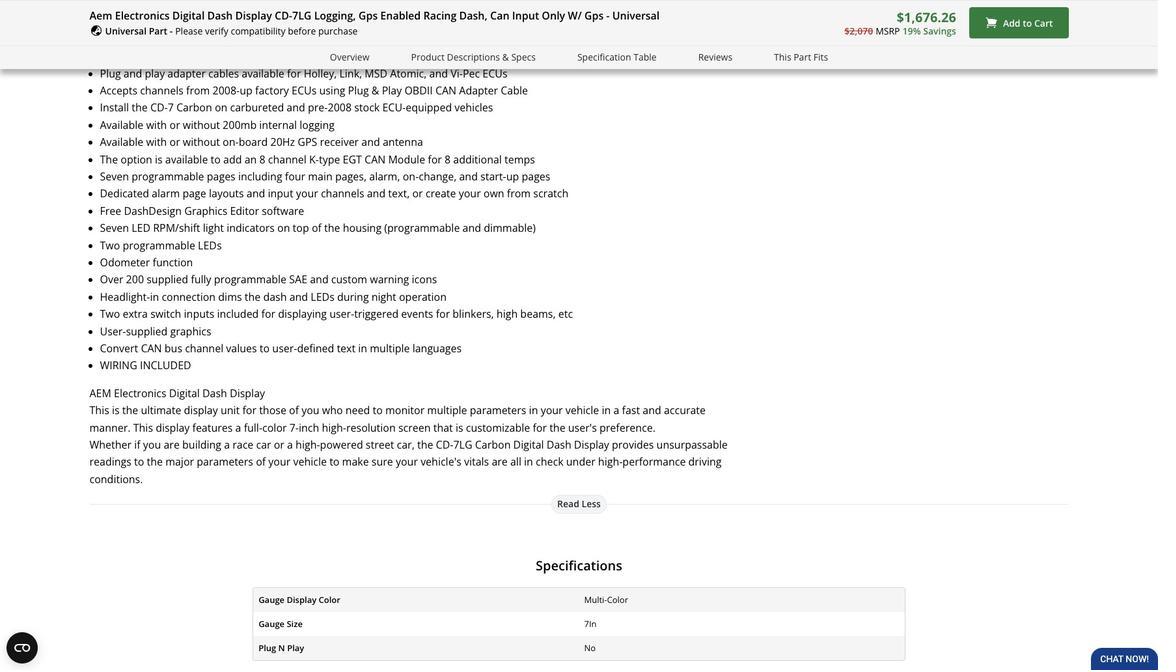 Task type: vqa. For each thing, say whether or not it's contained in the screenshot.
safe
yes



Task type: describe. For each thing, give the bounding box(es) containing it.
1 horizontal spatial vehicle
[[566, 403, 599, 418]]

2 8 from the left
[[445, 152, 451, 167]]

1 vertical spatial parameters
[[197, 455, 253, 469]]

1 vertical spatial channels
[[140, 83, 184, 98]]

unsurpassable
[[657, 438, 728, 452]]

0 vertical spatial supplied
[[147, 273, 188, 287]]

2 two from the top
[[100, 307, 120, 321]]

type
[[319, 152, 340, 167]]

housing
[[343, 221, 382, 235]]

and down alarm,
[[367, 187, 386, 201]]

1 vertical spatial available
[[165, 152, 208, 167]]

values
[[226, 341, 257, 356]]

temps
[[505, 152, 535, 167]]

the right install
[[132, 101, 148, 115]]

1 vertical spatial of
[[289, 403, 299, 418]]

internal
[[259, 118, 297, 132]]

0 horizontal spatial is
[[112, 403, 120, 418]]

1 horizontal spatial parameters
[[470, 403, 527, 418]]

unit
[[221, 403, 240, 418]]

read less
[[558, 498, 601, 510]]

inch
[[299, 420, 319, 435]]

universal part - please verify compatibility before purchase
[[105, 25, 358, 37]]

please
[[175, 25, 203, 37]]

1 color from the left
[[319, 594, 341, 606]]

2 vertical spatial dash
[[547, 438, 572, 452]]

need
[[346, 403, 370, 418]]

1 vertical spatial universal
[[105, 25, 147, 37]]

high
[[497, 307, 518, 321]]

1 two from the top
[[100, 238, 120, 252]]

dash for this
[[203, 386, 227, 400]]

2 side from the left
[[223, 49, 243, 63]]

1 vertical spatial vehicle
[[293, 455, 327, 469]]

for right events
[[436, 307, 450, 321]]

gauge for gauge size
[[259, 618, 285, 630]]

can up included
[[141, 341, 162, 356]]

0 vertical spatial plug
[[100, 66, 121, 81]]

1 vertical spatial you
[[143, 438, 161, 452]]

if
[[134, 438, 141, 452]]

cables
[[209, 66, 239, 81]]

multi-
[[585, 594, 607, 606]]

preference.
[[600, 420, 656, 435]]

1 vertical spatial leds
[[311, 290, 335, 304]]

gauge for gauge display color
[[259, 594, 285, 606]]

1 vertical spatial -
[[170, 25, 173, 37]]

0 vertical spatial high-
[[322, 420, 347, 435]]

display down user's
[[574, 438, 610, 452]]

dedicated
[[100, 187, 149, 201]]

switch
[[151, 307, 181, 321]]

aem electronics digital dash display this is the ultimate display unit for those of you who need to monitor multiple parameters in your vehicle in a fast and accurate manner. this display features a full-color 7-inch high-resolution screen that is customizable for the user's preference. whether if you are building a race car or a high-powered street car, the cd-7lg carbon digital dash display provides unsurpassable readings to the major parameters of your vehicle to make sure your vehicle's vitals are all in check under high-performance driving conditions.
[[90, 386, 728, 486]]

aem inside ip65 water resistance-open cockpit, marine, and motorcycle safe accepts channels from two separate user programmable can bus connections-works with aemnet enabled devices and non-aem 3rd party devices side by side plug and play adapter cables available for holley, link, msd atomic, and vi-pec ecus accepts channels from 2008-up factory ecus using plug & play obdii can adapter cable install the cd-7 carbon on carbureted and pre-2008 stock ecu-equipped vehicles available with or without  200mb internal logging available with or without on-board 20hz gps receiver and antenna the option is available to add an 8 channel k-type egt can module for 8 additional temps seven programmable pages including four main pages, alarm, on-change, and start-up pages dedicated alarm page layouts and input your channels and text, or create your own from scratch free dashdesign graphics editor software seven led rpm/shift light indicators on top of the housing (programmable and dimmable) two programmable leds odometer function over 200 supplied fully programmable sae and custom warning icons headlight-in connection dims the dash and leds during night operation two extra switch inputs included for displaying user-triggered events for blinkers, high beams, etc user-supplied graphics convert can bus channel values to user-defined text in multiple languages wiring included
[[705, 32, 726, 46]]

add to cart
[[1004, 17, 1054, 29]]

the left user's
[[550, 420, 566, 435]]

indicators
[[227, 221, 275, 235]]

in up switch
[[150, 290, 159, 304]]

provides
[[612, 438, 654, 452]]

2 available from the top
[[100, 135, 143, 149]]

1 vertical spatial plug
[[348, 83, 369, 98]]

the
[[100, 152, 118, 167]]

1 vertical spatial supplied
[[126, 324, 168, 338]]

0 horizontal spatial leds
[[198, 238, 222, 252]]

who
[[322, 403, 343, 418]]

non-
[[682, 32, 705, 46]]

graphics
[[185, 204, 228, 218]]

1 without from the top
[[183, 118, 220, 132]]

programmable up function
[[123, 238, 195, 252]]

by
[[208, 49, 220, 63]]

cd- inside aem electronics digital dash display this is the ultimate display unit for those of you who need to monitor multiple parameters in your vehicle in a fast and accurate manner. this display features a full-color 7-inch high-resolution screen that is customizable for the user's preference. whether if you are building a race car or a high-powered street car, the cd-7lg carbon digital dash display provides unsurpassable readings to the major parameters of your vehicle to make sure your vehicle's vitals are all in check under high-performance driving conditions.
[[436, 438, 454, 452]]

0 vertical spatial bus
[[402, 32, 420, 46]]

1 vertical spatial display
[[156, 420, 190, 435]]

programmable up alarm
[[132, 169, 204, 184]]

specification table link
[[578, 50, 657, 65]]

egt
[[343, 152, 362, 167]]

to down the if
[[134, 455, 144, 469]]

displaying
[[278, 307, 327, 321]]

0 vertical spatial 7lg
[[292, 8, 312, 23]]

0 horizontal spatial up
[[240, 83, 253, 98]]

0 horizontal spatial on-
[[223, 135, 239, 149]]

can down the safe
[[378, 32, 399, 46]]

editor
[[230, 204, 259, 218]]

using
[[319, 83, 346, 98]]

carbon inside ip65 water resistance-open cockpit, marine, and motorcycle safe accepts channels from two separate user programmable can bus connections-works with aemnet enabled devices and non-aem 3rd party devices side by side plug and play adapter cables available for holley, link, msd atomic, and vi-pec ecus accepts channels from 2008-up factory ecus using plug & play obdii can adapter cable install the cd-7 carbon on carbureted and pre-2008 stock ecu-equipped vehicles available with or without  200mb internal logging available with or without on-board 20hz gps receiver and antenna the option is available to add an 8 channel k-type egt can module for 8 additional temps seven programmable pages including four main pages, alarm, on-change, and start-up pages dedicated alarm page layouts and input your channels and text, or create your own from scratch free dashdesign graphics editor software seven led rpm/shift light indicators on top of the housing (programmable and dimmable) two programmable leds odometer function over 200 supplied fully programmable sae and custom warning icons headlight-in connection dims the dash and leds during night operation two extra switch inputs included for displaying user-triggered events for blinkers, high beams, etc user-supplied graphics convert can bus channel values to user-defined text in multiple languages wiring included
[[177, 101, 212, 115]]

product
[[411, 51, 445, 63]]

0 vertical spatial cd-
[[275, 8, 292, 23]]

cable
[[501, 83, 528, 98]]

the left housing on the left top of page
[[324, 221, 340, 235]]

this part fits
[[775, 51, 829, 63]]

1 horizontal spatial on-
[[403, 169, 419, 184]]

your up check
[[541, 403, 563, 418]]

electronics for aem
[[114, 386, 167, 400]]

your down car,
[[396, 455, 418, 469]]

equipped
[[406, 101, 452, 115]]

marine,
[[274, 15, 312, 29]]

included
[[140, 358, 191, 373]]

0 vertical spatial with
[[516, 32, 537, 46]]

7in
[[585, 618, 597, 630]]

can
[[491, 8, 510, 23]]

major
[[166, 455, 194, 469]]

aem inside aem electronics digital dash display this is the ultimate display unit for those of you who need to monitor multiple parameters in your vehicle in a fast and accurate manner. this display features a full-color 7-inch high-resolution screen that is customizable for the user's preference. whether if you are building a race car or a high-powered street car, the cd-7lg carbon digital dash display provides unsurpassable readings to the major parameters of your vehicle to make sure your vehicle's vitals are all in check under high-performance driving conditions.
[[90, 386, 111, 400]]

and down additional
[[460, 169, 478, 184]]

open widget image
[[7, 633, 38, 664]]

programmable up overview
[[303, 32, 376, 46]]

0 vertical spatial channel
[[268, 152, 307, 167]]

1 available from the top
[[100, 118, 143, 132]]

to up resolution
[[373, 403, 383, 418]]

of inside ip65 water resistance-open cockpit, marine, and motorcycle safe accepts channels from two separate user programmable can bus connections-works with aemnet enabled devices and non-aem 3rd party devices side by side plug and play adapter cables available for holley, link, msd atomic, and vi-pec ecus accepts channels from 2008-up factory ecus using plug & play obdii can adapter cable install the cd-7 carbon on carbureted and pre-2008 stock ecu-equipped vehicles available with or without  200mb internal logging available with or without on-board 20hz gps receiver and antenna the option is available to add an 8 channel k-type egt can module for 8 additional temps seven programmable pages including four main pages, alarm, on-change, and start-up pages dedicated alarm page layouts and input your channels and text, or create your own from scratch free dashdesign graphics editor software seven led rpm/shift light indicators on top of the housing (programmable and dimmable) two programmable leds odometer function over 200 supplied fully programmable sae and custom warning icons headlight-in connection dims the dash and leds during night operation two extra switch inputs included for displaying user-triggered events for blinkers, high beams, etc user-supplied graphics convert can bus channel values to user-defined text in multiple languages wiring included
[[312, 221, 322, 235]]

2 vertical spatial this
[[133, 420, 153, 435]]

and right marine,
[[314, 15, 333, 29]]

the left "major"
[[147, 455, 163, 469]]

0 horizontal spatial play
[[287, 642, 304, 654]]

1 gps from the left
[[359, 8, 378, 23]]

this part fits link
[[775, 50, 829, 65]]

2 vertical spatial digital
[[514, 438, 544, 452]]

0 horizontal spatial of
[[256, 455, 266, 469]]

odometer
[[100, 255, 150, 270]]

0 vertical spatial on
[[215, 101, 228, 115]]

1 vertical spatial high-
[[296, 438, 320, 452]]

1 horizontal spatial -
[[607, 8, 610, 23]]

ip65 water resistance-open cockpit, marine, and motorcycle safe accepts channels from two separate user programmable can bus connections-works with aemnet enabled devices and non-aem 3rd party devices side by side plug and play adapter cables available for holley, link, msd atomic, and vi-pec ecus accepts channels from 2008-up factory ecus using plug & play obdii can adapter cable install the cd-7 carbon on carbureted and pre-2008 stock ecu-equipped vehicles available with or without  200mb internal logging available with or without on-board 20hz gps receiver and antenna the option is available to add an 8 channel k-type egt can module for 8 additional temps seven programmable pages including four main pages, alarm, on-change, and start-up pages dedicated alarm page layouts and input your channels and text, or create your own from scratch free dashdesign graphics editor software seven led rpm/shift light indicators on top of the housing (programmable and dimmable) two programmable leds odometer function over 200 supplied fully programmable sae and custom warning icons headlight-in connection dims the dash and leds during night operation two extra switch inputs included for displaying user-triggered events for blinkers, high beams, etc user-supplied graphics convert can bus channel values to user-defined text in multiple languages wiring included
[[100, 15, 726, 373]]

1 seven from the top
[[100, 169, 129, 184]]

display up 'compatibility'
[[236, 8, 272, 23]]

install
[[100, 101, 129, 115]]

vi-
[[451, 66, 463, 81]]

for left holley,
[[287, 66, 301, 81]]

add
[[223, 152, 242, 167]]

alarm,
[[370, 169, 400, 184]]

0 vertical spatial user-
[[330, 307, 355, 321]]

multi-color
[[585, 594, 629, 606]]

k-
[[309, 152, 319, 167]]

1 vertical spatial devices
[[147, 49, 183, 63]]

1 horizontal spatial universal
[[613, 8, 660, 23]]

car
[[256, 438, 271, 452]]

1 vertical spatial from
[[186, 83, 210, 98]]

performance
[[623, 455, 686, 469]]

can up alarm,
[[365, 152, 386, 167]]

can down vi-
[[436, 83, 457, 98]]

dash
[[263, 290, 287, 304]]

main
[[308, 169, 333, 184]]

full-
[[244, 420, 263, 435]]

1 horizontal spatial on
[[278, 221, 290, 235]]

dash,
[[460, 8, 488, 23]]

w/
[[568, 8, 582, 23]]

in up the customizable
[[529, 403, 538, 418]]

a left full-
[[236, 420, 241, 435]]

adapter
[[168, 66, 206, 81]]

open
[[207, 15, 232, 29]]

pec
[[463, 66, 480, 81]]

customizable
[[466, 420, 530, 435]]

resolution
[[347, 420, 396, 435]]

2 vertical spatial with
[[146, 135, 167, 149]]

0 horizontal spatial user-
[[273, 341, 297, 356]]

building
[[182, 438, 222, 452]]

a left fast
[[614, 403, 620, 418]]

fast
[[622, 403, 640, 418]]

0 vertical spatial from
[[186, 32, 210, 46]]

screen
[[399, 420, 431, 435]]

1 side from the left
[[186, 49, 206, 63]]

to right values
[[260, 341, 270, 356]]

your left own
[[459, 187, 481, 201]]

2 vertical spatial is
[[456, 420, 464, 435]]

custom
[[331, 273, 367, 287]]

size
[[287, 618, 303, 630]]

is inside ip65 water resistance-open cockpit, marine, and motorcycle safe accepts channels from two separate user programmable can bus connections-works with aemnet enabled devices and non-aem 3rd party devices side by side plug and play adapter cables available for holley, link, msd atomic, and vi-pec ecus accepts channels from 2008-up factory ecus using plug & play obdii can adapter cable install the cd-7 carbon on carbureted and pre-2008 stock ecu-equipped vehicles available with or without  200mb internal logging available with or without on-board 20hz gps receiver and antenna the option is available to add an 8 channel k-type egt can module for 8 additional temps seven programmable pages including four main pages, alarm, on-change, and start-up pages dedicated alarm page layouts and input your channels and text, or create your own from scratch free dashdesign graphics editor software seven led rpm/shift light indicators on top of the housing (programmable and dimmable) two programmable leds odometer function over 200 supplied fully programmable sae and custom warning icons headlight-in connection dims the dash and leds during night operation two extra switch inputs included for displaying user-triggered events for blinkers, high beams, etc user-supplied graphics convert can bus channel values to user-defined text in multiple languages wiring included
[[155, 152, 163, 167]]

link,
[[340, 66, 362, 81]]

for up the change,
[[428, 152, 442, 167]]

0 horizontal spatial are
[[164, 438, 180, 452]]

check
[[536, 455, 564, 469]]

works
[[485, 32, 514, 46]]

and down including in the left of the page
[[247, 187, 265, 201]]

aem electronics digital dash display cd-7lg logging, gps enabled racing dash, can input only w/ gps - universal
[[90, 8, 660, 23]]

2 color from the left
[[607, 594, 629, 606]]

to inside button
[[1024, 17, 1033, 29]]

logging
[[300, 118, 335, 132]]

your down car
[[269, 455, 291, 469]]

in left fast
[[602, 403, 611, 418]]

1 vertical spatial this
[[90, 403, 109, 418]]

dash for cd-
[[207, 8, 233, 23]]

verify
[[205, 25, 229, 37]]

a left race
[[224, 438, 230, 452]]

display up size
[[287, 594, 317, 606]]

led
[[132, 221, 151, 235]]

1 vertical spatial are
[[492, 455, 508, 469]]

fully
[[191, 273, 211, 287]]

and right sae
[[310, 273, 329, 287]]

digital for aem
[[172, 8, 205, 23]]

change,
[[419, 169, 457, 184]]

for down dash
[[262, 307, 276, 321]]

and left pre-
[[287, 101, 305, 115]]

sure
[[372, 455, 393, 469]]



Task type: locate. For each thing, give the bounding box(es) containing it.
part for universal
[[149, 25, 167, 37]]

enabled
[[381, 8, 421, 23]]

cd- down play
[[150, 101, 168, 115]]

electronics right aem
[[115, 8, 170, 23]]

and inside aem electronics digital dash display this is the ultimate display unit for those of you who need to monitor multiple parameters in your vehicle in a fast and accurate manner. this display features a full-color 7-inch high-resolution screen that is customizable for the user's preference. whether if you are building a race car or a high-powered street car, the cd-7lg carbon digital dash display provides unsurpassable readings to the major parameters of your vehicle to make sure your vehicle's vitals are all in check under high-performance driving conditions.
[[643, 403, 662, 418]]

1 horizontal spatial devices
[[622, 32, 658, 46]]

wiring
[[100, 358, 137, 373]]

universal up table
[[613, 8, 660, 23]]

1 vertical spatial is
[[112, 403, 120, 418]]

side left by
[[186, 49, 206, 63]]

1 accepts from the top
[[100, 32, 137, 46]]

1 horizontal spatial are
[[492, 455, 508, 469]]

1 vertical spatial multiple
[[428, 403, 467, 418]]

0 horizontal spatial color
[[319, 594, 341, 606]]

2 vertical spatial from
[[507, 187, 531, 201]]

multiple inside aem electronics digital dash display this is the ultimate display unit for those of you who need to monitor multiple parameters in your vehicle in a fast and accurate manner. this display features a full-color 7-inch high-resolution screen that is customizable for the user's preference. whether if you are building a race car or a high-powered street car, the cd-7lg carbon digital dash display provides unsurpassable readings to the major parameters of your vehicle to make sure your vehicle's vitals are all in check under high-performance driving conditions.
[[428, 403, 467, 418]]

high-
[[322, 420, 347, 435], [296, 438, 320, 452], [599, 455, 623, 469]]

1 horizontal spatial color
[[607, 594, 629, 606]]

purchase
[[319, 25, 358, 37]]

channel
[[268, 152, 307, 167], [185, 341, 224, 356]]

table
[[634, 51, 657, 63]]

compatibility
[[231, 25, 286, 37]]

1 horizontal spatial you
[[302, 403, 320, 418]]

racing
[[424, 8, 457, 23]]

0 vertical spatial multiple
[[370, 341, 410, 356]]

play inside ip65 water resistance-open cockpit, marine, and motorcycle safe accepts channels from two separate user programmable can bus connections-works with aemnet enabled devices and non-aem 3rd party devices side by side plug and play adapter cables available for holley, link, msd atomic, and vi-pec ecus accepts channels from 2008-up factory ecus using plug & play obdii can adapter cable install the cd-7 carbon on carbureted and pre-2008 stock ecu-equipped vehicles available with or without  200mb internal logging available with or without on-board 20hz gps receiver and antenna the option is available to add an 8 channel k-type egt can module for 8 additional temps seven programmable pages including four main pages, alarm, on-change, and start-up pages dedicated alarm page layouts and input your channels and text, or create your own from scratch free dashdesign graphics editor software seven led rpm/shift light indicators on top of the housing (programmable and dimmable) two programmable leds odometer function over 200 supplied fully programmable sae and custom warning icons headlight-in connection dims the dash and leds during night operation two extra switch inputs included for displaying user-triggered events for blinkers, high beams, etc user-supplied graphics convert can bus channel values to user-defined text in multiple languages wiring included
[[382, 83, 402, 98]]

0 vertical spatial &
[[503, 51, 509, 63]]

universal
[[613, 8, 660, 23], [105, 25, 147, 37]]

0 horizontal spatial channel
[[185, 341, 224, 356]]

cd- down that
[[436, 438, 454, 452]]

display up unit
[[230, 386, 265, 400]]

gps
[[298, 135, 317, 149]]

gauge
[[259, 594, 285, 606], [259, 618, 285, 630]]

pages up the layouts
[[207, 169, 236, 184]]

pages up the scratch in the left top of the page
[[522, 169, 551, 184]]

2 pages from the left
[[522, 169, 551, 184]]

multiple inside ip65 water resistance-open cockpit, marine, and motorcycle safe accepts channels from two separate user programmable can bus connections-works with aemnet enabled devices and non-aem 3rd party devices side by side plug and play adapter cables available for holley, link, msd atomic, and vi-pec ecus accepts channels from 2008-up factory ecus using plug & play obdii can adapter cable install the cd-7 carbon on carbureted and pre-2008 stock ecu-equipped vehicles available with or without  200mb internal logging available with or without on-board 20hz gps receiver and antenna the option is available to add an 8 channel k-type egt can module for 8 additional temps seven programmable pages including four main pages, alarm, on-change, and start-up pages dedicated alarm page layouts and input your channels and text, or create your own from scratch free dashdesign graphics editor software seven led rpm/shift light indicators on top of the housing (programmable and dimmable) two programmable leds odometer function over 200 supplied fully programmable sae and custom warning icons headlight-in connection dims the dash and leds during night operation two extra switch inputs included for displaying user-triggered events for blinkers, high beams, etc user-supplied graphics convert can bus channel values to user-defined text in multiple languages wiring included
[[370, 341, 410, 356]]

0 horizontal spatial -
[[170, 25, 173, 37]]

0 vertical spatial on-
[[223, 135, 239, 149]]

antenna
[[383, 135, 423, 149]]

7lg inside aem electronics digital dash display this is the ultimate display unit for those of you who need to monitor multiple parameters in your vehicle in a fast and accurate manner. this display features a full-color 7-inch high-resolution screen that is customizable for the user's preference. whether if you are building a race car or a high-powered street car, the cd-7lg carbon digital dash display provides unsurpassable readings to the major parameters of your vehicle to make sure your vehicle's vitals are all in check under high-performance driving conditions.
[[454, 438, 473, 452]]

bus
[[402, 32, 420, 46], [165, 341, 182, 356]]

to left add
[[211, 152, 221, 167]]

this up the if
[[133, 420, 153, 435]]

display
[[236, 8, 272, 23], [230, 386, 265, 400], [574, 438, 610, 452], [287, 594, 317, 606]]

make
[[342, 455, 369, 469]]

0 vertical spatial up
[[240, 83, 253, 98]]

only
[[542, 8, 566, 23]]

user- down displaying
[[273, 341, 297, 356]]

2 vertical spatial cd-
[[436, 438, 454, 452]]

$1,676.26 $2,070 msrp 19% savings
[[845, 9, 957, 37]]

cd- inside ip65 water resistance-open cockpit, marine, and motorcycle safe accepts channels from two separate user programmable can bus connections-works with aemnet enabled devices and non-aem 3rd party devices side by side plug and play adapter cables available for holley, link, msd atomic, and vi-pec ecus accepts channels from 2008-up factory ecus using plug & play obdii can adapter cable install the cd-7 carbon on carbureted and pre-2008 stock ecu-equipped vehicles available with or without  200mb internal logging available with or without on-board 20hz gps receiver and antenna the option is available to add an 8 channel k-type egt can module for 8 additional temps seven programmable pages including four main pages, alarm, on-change, and start-up pages dedicated alarm page layouts and input your channels and text, or create your own from scratch free dashdesign graphics editor software seven led rpm/shift light indicators on top of the housing (programmable and dimmable) two programmable leds odometer function over 200 supplied fully programmable sae and custom warning icons headlight-in connection dims the dash and leds during night operation two extra switch inputs included for displaying user-triggered events for blinkers, high beams, etc user-supplied graphics convert can bus channel values to user-defined text in multiple languages wiring included
[[150, 101, 168, 115]]

0 vertical spatial play
[[382, 83, 402, 98]]

0 horizontal spatial 8
[[260, 152, 266, 167]]

0 horizontal spatial vehicle
[[293, 455, 327, 469]]

devices up play
[[147, 49, 183, 63]]

etc
[[559, 307, 573, 321]]

receiver
[[320, 135, 359, 149]]

your
[[296, 187, 318, 201], [459, 187, 481, 201], [541, 403, 563, 418], [269, 455, 291, 469], [396, 455, 418, 469]]

2 accepts from the top
[[100, 83, 137, 98]]

the up manner.
[[122, 403, 138, 418]]

pages,
[[335, 169, 367, 184]]

add
[[1004, 17, 1021, 29]]

is right that
[[456, 420, 464, 435]]

1 vertical spatial two
[[100, 307, 120, 321]]

1 vertical spatial aem
[[90, 386, 111, 400]]

the right car,
[[418, 438, 433, 452]]

2 vertical spatial channels
[[321, 187, 365, 201]]

leds down "light"
[[198, 238, 222, 252]]

1 8 from the left
[[260, 152, 266, 167]]

0 vertical spatial channels
[[140, 32, 184, 46]]

1 vertical spatial carbon
[[475, 438, 511, 452]]

blinkers,
[[453, 307, 494, 321]]

0 horizontal spatial high-
[[296, 438, 320, 452]]

included
[[217, 307, 259, 321]]

from up by
[[186, 32, 210, 46]]

vehicle up user's
[[566, 403, 599, 418]]

warning
[[370, 273, 409, 287]]

add to cart button
[[970, 7, 1069, 39]]

1 horizontal spatial up
[[507, 169, 519, 184]]

ecu-
[[383, 101, 406, 115]]

dash up check
[[547, 438, 572, 452]]

in
[[150, 290, 159, 304], [358, 341, 367, 356], [529, 403, 538, 418], [602, 403, 611, 418], [524, 455, 533, 469]]

channels down resistance-
[[140, 32, 184, 46]]

top
[[293, 221, 309, 235]]

0 horizontal spatial on
[[215, 101, 228, 115]]

2 horizontal spatial this
[[775, 51, 792, 63]]

product descriptions & specs
[[411, 51, 536, 63]]

or inside aem electronics digital dash display this is the ultimate display unit for those of you who need to monitor multiple parameters in your vehicle in a fast and accurate manner. this display features a full-color 7-inch high-resolution screen that is customizable for the user's preference. whether if you are building a race car or a high-powered street car, the cd-7lg carbon digital dash display provides unsurpassable readings to the major parameters of your vehicle to make sure your vehicle's vitals are all in check under high-performance driving conditions.
[[274, 438, 285, 452]]

1 horizontal spatial &
[[503, 51, 509, 63]]

1 horizontal spatial available
[[242, 66, 285, 81]]

1 vertical spatial with
[[146, 118, 167, 132]]

text
[[337, 341, 356, 356]]

dims
[[218, 290, 242, 304]]

0 vertical spatial -
[[607, 8, 610, 23]]

available
[[100, 118, 143, 132], [100, 135, 143, 149]]

1 horizontal spatial pages
[[522, 169, 551, 184]]

reviews link
[[699, 50, 733, 65]]

factory
[[255, 83, 289, 98]]

0 horizontal spatial you
[[143, 438, 161, 452]]

2 gauge from the top
[[259, 618, 285, 630]]

0 horizontal spatial universal
[[105, 25, 147, 37]]

0 horizontal spatial multiple
[[370, 341, 410, 356]]

7-
[[290, 420, 299, 435]]

for
[[287, 66, 301, 81], [428, 152, 442, 167], [262, 307, 276, 321], [436, 307, 450, 321], [243, 403, 257, 418], [533, 420, 547, 435]]

0 vertical spatial available
[[100, 118, 143, 132]]

from
[[186, 32, 210, 46], [186, 83, 210, 98], [507, 187, 531, 201]]

less
[[582, 498, 601, 510]]

carbon
[[177, 101, 212, 115], [475, 438, 511, 452]]

aem down wiring
[[90, 386, 111, 400]]

1 horizontal spatial bus
[[402, 32, 420, 46]]

vehicle
[[566, 403, 599, 418], [293, 455, 327, 469]]

0 horizontal spatial gps
[[359, 8, 378, 23]]

aem up reviews
[[705, 32, 726, 46]]

display down ultimate
[[156, 420, 190, 435]]

(programmable
[[385, 221, 460, 235]]

0 vertical spatial vehicle
[[566, 403, 599, 418]]

0 vertical spatial aem
[[705, 32, 726, 46]]

a
[[614, 403, 620, 418], [236, 420, 241, 435], [224, 438, 230, 452], [287, 438, 293, 452]]

multiple down triggered
[[370, 341, 410, 356]]

color
[[319, 594, 341, 606], [607, 594, 629, 606]]

8 right the an
[[260, 152, 266, 167]]

1 pages from the left
[[207, 169, 236, 184]]

1 horizontal spatial play
[[382, 83, 402, 98]]

for up check
[[533, 420, 547, 435]]

input
[[268, 187, 294, 201]]

0 horizontal spatial &
[[372, 83, 379, 98]]

to down powered
[[330, 455, 340, 469]]

of right top
[[312, 221, 322, 235]]

1 vertical spatial cd-
[[150, 101, 168, 115]]

aem
[[705, 32, 726, 46], [90, 386, 111, 400]]

available up the
[[100, 135, 143, 149]]

electronics up ultimate
[[114, 386, 167, 400]]

in right text
[[358, 341, 367, 356]]

bus up included
[[165, 341, 182, 356]]

1 vertical spatial ecus
[[292, 83, 317, 98]]

channels down pages, on the top left of the page
[[321, 187, 365, 201]]

7lg up before
[[292, 8, 312, 23]]

gauge display color
[[259, 594, 341, 606]]

and left dimmable)
[[463, 221, 481, 235]]

parameters up the customizable
[[470, 403, 527, 418]]

&
[[503, 51, 509, 63], [372, 83, 379, 98]]

1 vertical spatial channel
[[185, 341, 224, 356]]

fits
[[814, 51, 829, 63]]

2 vertical spatial high-
[[599, 455, 623, 469]]

1 vertical spatial digital
[[169, 386, 200, 400]]

and left non-
[[661, 32, 679, 46]]

& down msd
[[372, 83, 379, 98]]

events
[[402, 307, 433, 321]]

specification table
[[578, 51, 657, 63]]

for up full-
[[243, 403, 257, 418]]

user
[[279, 32, 300, 46]]

of down car
[[256, 455, 266, 469]]

2 vertical spatial plug
[[259, 642, 276, 654]]

from down adapter
[[186, 83, 210, 98]]

obdii
[[405, 83, 433, 98]]

carbon inside aem electronics digital dash display this is the ultimate display unit for those of you who need to monitor multiple parameters in your vehicle in a fast and accurate manner. this display features a full-color 7-inch high-resolution screen that is customizable for the user's preference. whether if you are building a race car or a high-powered street car, the cd-7lg carbon digital dash display provides unsurpassable readings to the major parameters of your vehicle to make sure your vehicle's vitals are all in check under high-performance driving conditions.
[[475, 438, 511, 452]]

1 vertical spatial on
[[278, 221, 290, 235]]

two
[[213, 32, 231, 46]]

2 seven from the top
[[100, 221, 129, 235]]

1 vertical spatial gauge
[[259, 618, 285, 630]]

2 horizontal spatial of
[[312, 221, 322, 235]]

display up features on the left of the page
[[184, 403, 218, 418]]

0 vertical spatial you
[[302, 403, 320, 418]]

plug down link,
[[348, 83, 369, 98]]

0 horizontal spatial bus
[[165, 341, 182, 356]]

operation
[[399, 290, 447, 304]]

over
[[100, 273, 123, 287]]

1 horizontal spatial of
[[289, 403, 299, 418]]

the left dash
[[245, 290, 261, 304]]

specifications
[[536, 557, 623, 575]]

multiple up that
[[428, 403, 467, 418]]

seven down the
[[100, 169, 129, 184]]

all
[[511, 455, 522, 469]]

vehicle down inch
[[293, 455, 327, 469]]

specs
[[512, 51, 536, 63]]

- up enabled
[[607, 8, 610, 23]]

on- up add
[[223, 135, 239, 149]]

logging,
[[314, 8, 356, 23]]

safe
[[392, 15, 412, 29]]

programmable
[[303, 32, 376, 46], [132, 169, 204, 184], [123, 238, 195, 252], [214, 273, 287, 287]]

bus down the safe
[[402, 32, 420, 46]]

dash up unit
[[203, 386, 227, 400]]

0 vertical spatial of
[[312, 221, 322, 235]]

available up page
[[165, 152, 208, 167]]

create
[[426, 187, 456, 201]]

1 vertical spatial user-
[[273, 341, 297, 356]]

ip65
[[100, 15, 121, 29]]

gps left enabled
[[359, 8, 378, 23]]

dashdesign
[[124, 204, 182, 218]]

1 horizontal spatial carbon
[[475, 438, 511, 452]]

of
[[312, 221, 322, 235], [289, 403, 299, 418], [256, 455, 266, 469]]

savings
[[924, 25, 957, 37]]

1 horizontal spatial gps
[[585, 8, 604, 23]]

triggered
[[355, 307, 399, 321]]

own
[[484, 187, 505, 201]]

0 vertical spatial digital
[[172, 8, 205, 23]]

reviews
[[699, 51, 733, 63]]

play
[[145, 66, 165, 81]]

are left all on the bottom left
[[492, 455, 508, 469]]

0 vertical spatial leds
[[198, 238, 222, 252]]

1 gauge from the top
[[259, 594, 285, 606]]

and up egt
[[362, 135, 380, 149]]

1 vertical spatial dash
[[203, 386, 227, 400]]

up down the temps
[[507, 169, 519, 184]]

and down "party"
[[124, 66, 142, 81]]

0 vertical spatial seven
[[100, 169, 129, 184]]

0 vertical spatial ecus
[[483, 66, 508, 81]]

whether
[[90, 438, 132, 452]]

separate
[[233, 32, 276, 46]]

your down "four"
[[296, 187, 318, 201]]

0 vertical spatial devices
[[622, 32, 658, 46]]

- left please
[[170, 25, 173, 37]]

user-
[[330, 307, 355, 321], [273, 341, 297, 356]]

that
[[434, 420, 453, 435]]

0 horizontal spatial 7lg
[[292, 8, 312, 23]]

gauge up gauge size
[[259, 594, 285, 606]]

2 without from the top
[[183, 135, 220, 149]]

and left vi-
[[430, 66, 448, 81]]

a down 7-
[[287, 438, 293, 452]]

devices up table
[[622, 32, 658, 46]]

0 horizontal spatial side
[[186, 49, 206, 63]]

& inside ip65 water resistance-open cockpit, marine, and motorcycle safe accepts channels from two separate user programmable can bus connections-works with aemnet enabled devices and non-aem 3rd party devices side by side plug and play adapter cables available for holley, link, msd atomic, and vi-pec ecus accepts channels from 2008-up factory ecus using plug & play obdii can adapter cable install the cd-7 carbon on carbureted and pre-2008 stock ecu-equipped vehicles available with or without  200mb internal logging available with or without on-board 20hz gps receiver and antenna the option is available to add an 8 channel k-type egt can module for 8 additional temps seven programmable pages including four main pages, alarm, on-change, and start-up pages dedicated alarm page layouts and input your channels and text, or create your own from scratch free dashdesign graphics editor software seven led rpm/shift light indicators on top of the housing (programmable and dimmable) two programmable leds odometer function over 200 supplied fully programmable sae and custom warning icons headlight-in connection dims the dash and leds during night operation two extra switch inputs included for displaying user-triggered events for blinkers, high beams, etc user-supplied graphics convert can bus channel values to user-defined text in multiple languages wiring included
[[372, 83, 379, 98]]

in right all on the bottom left
[[524, 455, 533, 469]]

electronics for aem
[[115, 8, 170, 23]]

start-
[[481, 169, 507, 184]]

1 horizontal spatial user-
[[330, 307, 355, 321]]

0 vertical spatial dash
[[207, 8, 233, 23]]

0 vertical spatial parameters
[[470, 403, 527, 418]]

alarm
[[152, 187, 180, 201]]

play up "ecu-"
[[382, 83, 402, 98]]

user- down 'during'
[[330, 307, 355, 321]]

2 gps from the left
[[585, 8, 604, 23]]

1 horizontal spatial multiple
[[428, 403, 467, 418]]

side right by
[[223, 49, 243, 63]]

1 vertical spatial bus
[[165, 341, 182, 356]]

without left board
[[183, 135, 220, 149]]

board
[[239, 135, 268, 149]]

0 vertical spatial display
[[184, 403, 218, 418]]

1 horizontal spatial cd-
[[275, 8, 292, 23]]

electronics inside aem electronics digital dash display this is the ultimate display unit for those of you who need to monitor multiple parameters in your vehicle in a fast and accurate manner. this display features a full-color 7-inch high-resolution screen that is customizable for the user's preference. whether if you are building a race car or a high-powered street car, the cd-7lg carbon digital dash display provides unsurpassable readings to the major parameters of your vehicle to make sure your vehicle's vitals are all in check under high-performance driving conditions.
[[114, 386, 167, 400]]

digital up please
[[172, 8, 205, 23]]

ecus right "pec"
[[483, 66, 508, 81]]

gps right w/
[[585, 8, 604, 23]]

cockpit,
[[235, 15, 272, 29]]

two up odometer
[[100, 238, 120, 252]]

2 horizontal spatial high-
[[599, 455, 623, 469]]

cd- up before
[[275, 8, 292, 23]]

programmable up dims
[[214, 273, 287, 287]]

two up user-
[[100, 307, 120, 321]]

0 vertical spatial this
[[775, 51, 792, 63]]

additional
[[454, 152, 502, 167]]

party
[[119, 49, 145, 63]]

vitals
[[464, 455, 489, 469]]

up up carbureted
[[240, 83, 253, 98]]

inputs
[[184, 307, 215, 321]]

stock
[[355, 101, 380, 115]]

plug down the 3rd
[[100, 66, 121, 81]]

1 vertical spatial up
[[507, 169, 519, 184]]

no
[[585, 642, 596, 654]]

accepts down ip65
[[100, 32, 137, 46]]

and down sae
[[290, 290, 308, 304]]

1 vertical spatial electronics
[[114, 386, 167, 400]]

accurate
[[664, 403, 706, 418]]

leds up displaying
[[311, 290, 335, 304]]

1 horizontal spatial ecus
[[483, 66, 508, 81]]

high- down who
[[322, 420, 347, 435]]

car,
[[397, 438, 415, 452]]

accepts up install
[[100, 83, 137, 98]]

dash up verify
[[207, 8, 233, 23]]

part for this
[[794, 51, 812, 63]]

2 vertical spatial of
[[256, 455, 266, 469]]

digital for aem
[[169, 386, 200, 400]]

1 horizontal spatial 8
[[445, 152, 451, 167]]



